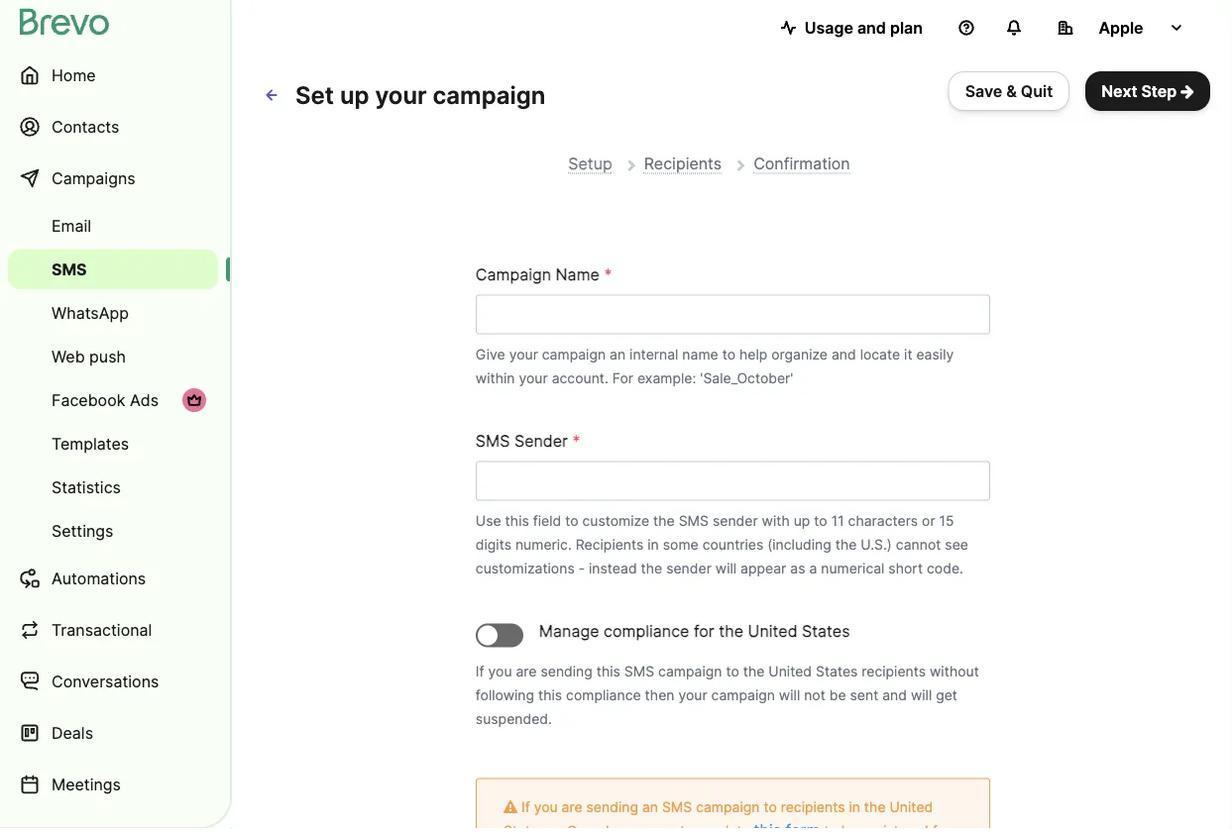 Task type: vqa. For each thing, say whether or not it's contained in the screenshot.
Configure link
no



Task type: locate. For each thing, give the bounding box(es) containing it.
your right the within
[[519, 370, 548, 387]]

recipients
[[644, 154, 722, 173], [576, 536, 644, 553]]

up inside use this field to customize the sms sender with up to 11 characters or 15 digits numeric. recipients in some countries (including the u.s.) cannot see customizations - instead the sender will appear as a numerical short code.
[[794, 513, 810, 529]]

recipients up instead
[[576, 536, 644, 553]]

sms up some
[[679, 513, 709, 529]]

0 horizontal spatial *
[[573, 432, 581, 451]]

easily
[[916, 346, 954, 363]]

1 vertical spatial states
[[816, 663, 858, 680]]

1 vertical spatial compliance
[[566, 687, 641, 704]]

suspended.
[[476, 711, 552, 728]]

ads
[[130, 391, 159, 410]]

-
[[579, 560, 585, 577]]

1 horizontal spatial *
[[604, 265, 612, 285]]

0 horizontal spatial up
[[340, 80, 369, 110]]

numerical
[[821, 560, 885, 577]]

you
[[488, 663, 512, 680]]

and down recipients
[[882, 687, 907, 704]]

automations link
[[8, 555, 218, 603]]

and left the plan at the right top of page
[[857, 18, 886, 37]]

sending
[[541, 663, 593, 680]]

campaign
[[433, 80, 546, 110], [542, 346, 606, 363], [658, 663, 722, 680], [711, 687, 775, 704]]

your right the set
[[375, 80, 427, 110]]

your inside if you are sending this sms campaign to the united states recipients without following this compliance then your campaign will not be sent and will get suspended.
[[679, 687, 707, 704]]

recipients link
[[644, 154, 722, 174]]

None checkbox
[[476, 624, 523, 648]]

0 vertical spatial sender
[[713, 513, 758, 529]]

cannot
[[896, 536, 941, 553]]

1 vertical spatial and
[[832, 346, 856, 363]]

0 vertical spatial *
[[604, 265, 612, 285]]

* for sms sender *
[[573, 432, 581, 451]]

campaign name *
[[476, 265, 612, 285]]

up
[[340, 80, 369, 110], [794, 513, 810, 529]]

2 horizontal spatial this
[[597, 663, 621, 680]]

it
[[904, 346, 913, 363]]

1 horizontal spatial sender
[[713, 513, 758, 529]]

to inside if you are sending this sms campaign to the united states recipients without following this compliance then your campaign will not be sent and will get suspended.
[[726, 663, 739, 680]]

0 vertical spatial recipients
[[644, 154, 722, 173]]

united up not
[[769, 663, 812, 680]]

*
[[604, 265, 612, 285], [573, 432, 581, 451]]

alert
[[476, 779, 991, 830]]

settings link
[[8, 512, 218, 551]]

to left help
[[722, 346, 736, 363]]

0 vertical spatial and
[[857, 18, 886, 37]]

sender
[[713, 513, 758, 529], [666, 560, 712, 577]]

1 vertical spatial *
[[573, 432, 581, 451]]

to down manage compliance for the united states
[[726, 663, 739, 680]]

without
[[930, 663, 979, 680]]

following
[[476, 687, 534, 704]]

step
[[1142, 81, 1177, 101]]

the down in
[[641, 560, 662, 577]]

save
[[965, 81, 1003, 101]]

your right 'give'
[[509, 346, 538, 363]]

0 horizontal spatial will
[[716, 560, 737, 577]]

compliance left "for"
[[604, 622, 689, 641]]

account.
[[552, 370, 609, 387]]

0 horizontal spatial sender
[[666, 560, 712, 577]]

code.
[[927, 560, 964, 577]]

short
[[889, 560, 923, 577]]

the up in
[[653, 513, 675, 529]]

2 vertical spatial this
[[538, 687, 562, 704]]

numeric.
[[515, 536, 572, 553]]

sms inside if you are sending this sms campaign to the united states recipients without following this compliance then your campaign will not be sent and will get suspended.
[[624, 663, 654, 680]]

locate
[[860, 346, 900, 363]]

this right use
[[505, 513, 529, 529]]

organize
[[771, 346, 828, 363]]

the up numerical
[[835, 536, 857, 553]]

plan
[[890, 18, 923, 37]]

1 vertical spatial recipients
[[576, 536, 644, 553]]

home
[[52, 65, 96, 85]]

if you are sending this sms campaign to the united states recipients without following this compliance then your campaign will not be sent and will get suspended.
[[476, 663, 979, 728]]

next step
[[1102, 81, 1177, 101]]

deals link
[[8, 710, 218, 757]]

are
[[516, 663, 537, 680]]

None text field
[[476, 295, 991, 335], [476, 461, 991, 501], [476, 295, 991, 335], [476, 461, 991, 501]]

campaigns link
[[8, 155, 218, 202]]

as
[[790, 560, 805, 577]]

and inside if you are sending this sms campaign to the united states recipients without following this compliance then your campaign will not be sent and will get suspended.
[[882, 687, 907, 704]]

* right name
[[604, 265, 612, 285]]

0 vertical spatial up
[[340, 80, 369, 110]]

* right sender
[[573, 432, 581, 451]]

united down the "appear"
[[748, 622, 798, 641]]

this right sending
[[597, 663, 621, 680]]

1 horizontal spatial this
[[538, 687, 562, 704]]

your right then
[[679, 687, 707, 704]]

the down manage compliance for the united states
[[743, 663, 765, 680]]

compliance
[[604, 622, 689, 641], [566, 687, 641, 704]]

states up be
[[816, 663, 858, 680]]

email link
[[8, 206, 218, 246]]

to left 11
[[814, 513, 827, 529]]

facebook ads link
[[8, 381, 218, 420]]

1 vertical spatial this
[[597, 663, 621, 680]]

this
[[505, 513, 529, 529], [597, 663, 621, 680], [538, 687, 562, 704]]

sender up countries
[[713, 513, 758, 529]]

to
[[722, 346, 736, 363], [565, 513, 579, 529], [814, 513, 827, 529], [726, 663, 739, 680]]

states
[[802, 622, 850, 641], [816, 663, 858, 680]]

united
[[748, 622, 798, 641], [769, 663, 812, 680]]

and inside button
[[857, 18, 886, 37]]

sender down some
[[666, 560, 712, 577]]

not
[[804, 687, 826, 704]]

recipients right the setup
[[644, 154, 722, 173]]

conversations
[[52, 672, 159, 691]]

deals
[[52, 724, 93, 743]]

a
[[809, 560, 817, 577]]

sender
[[514, 432, 568, 451]]

compliance down sending
[[566, 687, 641, 704]]

sms up then
[[624, 663, 654, 680]]

the inside if you are sending this sms campaign to the united states recipients without following this compliance then your campaign will not be sent and will get suspended.
[[743, 663, 765, 680]]

1 vertical spatial united
[[769, 663, 812, 680]]

facebook
[[52, 391, 125, 410]]

push
[[89, 347, 126, 366]]

0 horizontal spatial this
[[505, 513, 529, 529]]

will left not
[[779, 687, 800, 704]]

templates link
[[8, 424, 218, 464]]

usage
[[805, 18, 853, 37]]

then
[[645, 687, 675, 704]]

2 vertical spatial and
[[882, 687, 907, 704]]

states down a
[[802, 622, 850, 641]]

up right the set
[[340, 80, 369, 110]]

sms link
[[8, 250, 218, 289]]

up up (including
[[794, 513, 810, 529]]

apple button
[[1042, 8, 1201, 48]]

the right "for"
[[719, 622, 744, 641]]

and
[[857, 18, 886, 37], [832, 346, 856, 363], [882, 687, 907, 704]]

0 vertical spatial this
[[505, 513, 529, 529]]

save & quit button
[[948, 71, 1070, 111]]

within
[[476, 370, 515, 387]]

some
[[663, 536, 699, 553]]

will down countries
[[716, 560, 737, 577]]

arrow right image
[[1181, 83, 1195, 99]]

the
[[653, 513, 675, 529], [835, 536, 857, 553], [641, 560, 662, 577], [719, 622, 744, 641], [743, 663, 765, 680]]

be
[[829, 687, 846, 704]]

&
[[1006, 81, 1017, 101]]

1 horizontal spatial up
[[794, 513, 810, 529]]

1 vertical spatial up
[[794, 513, 810, 529]]

will left get
[[911, 687, 932, 704]]

and left locate
[[832, 346, 856, 363]]

if
[[476, 663, 484, 680]]

this down sending
[[538, 687, 562, 704]]



Task type: describe. For each thing, give the bounding box(es) containing it.
0 vertical spatial united
[[748, 622, 798, 641]]

to right field
[[565, 513, 579, 529]]

with
[[762, 513, 790, 529]]

appear
[[741, 560, 786, 577]]

get
[[936, 687, 958, 704]]

web push
[[52, 347, 126, 366]]

characters
[[848, 513, 918, 529]]

for
[[612, 370, 633, 387]]

settings
[[52, 521, 113, 541]]

usage and plan
[[805, 18, 923, 37]]

contacts
[[52, 117, 119, 136]]

whatsapp
[[52, 303, 129, 323]]

exclamation triangle image
[[504, 801, 518, 814]]

give your campaign an internal name to help organize and locate it easily within your account. for example: 'sale_october'
[[476, 346, 954, 387]]

setup
[[568, 154, 612, 173]]

u.s.)
[[861, 536, 892, 553]]

use this field to customize the sms sender with up to 11 characters or 15 digits numeric. recipients in some countries (including the u.s.) cannot see customizations - instead the sender will appear as a numerical short code.
[[476, 513, 969, 577]]

quit
[[1021, 81, 1053, 101]]

web push link
[[8, 337, 218, 377]]

this inside use this field to customize the sms sender with up to 11 characters or 15 digits numeric. recipients in some countries (including the u.s.) cannot see customizations - instead the sender will appear as a numerical short code.
[[505, 513, 529, 529]]

next
[[1102, 81, 1138, 101]]

setup link
[[568, 154, 612, 174]]

sms down email
[[52, 260, 87, 279]]

transactional
[[52, 621, 152, 640]]

and inside "give your campaign an internal name to help organize and locate it easily within your account. for example: 'sale_october'"
[[832, 346, 856, 363]]

campaign
[[476, 265, 551, 285]]

2 horizontal spatial will
[[911, 687, 932, 704]]

for
[[694, 622, 715, 641]]

field
[[533, 513, 561, 529]]

email
[[52, 216, 91, 235]]

will inside use this field to customize the sms sender with up to 11 characters or 15 digits numeric. recipients in some countries (including the u.s.) cannot see customizations - instead the sender will appear as a numerical short code.
[[716, 560, 737, 577]]

help
[[740, 346, 768, 363]]

confirmation link
[[754, 154, 850, 174]]

in
[[648, 536, 659, 553]]

0 vertical spatial compliance
[[604, 622, 689, 641]]

statistics
[[52, 478, 121, 497]]

facebook ads
[[52, 391, 159, 410]]

contacts link
[[8, 103, 218, 151]]

give
[[476, 346, 505, 363]]

meetings
[[52, 775, 121, 795]]

compliance inside if you are sending this sms campaign to the united states recipients without following this compliance then your campaign will not be sent and will get suspended.
[[566, 687, 641, 704]]

1 horizontal spatial will
[[779, 687, 800, 704]]

countries
[[703, 536, 764, 553]]

next step button
[[1086, 71, 1210, 111]]

left___rvooi image
[[186, 393, 202, 408]]

sms sender *
[[476, 432, 581, 451]]

instead
[[589, 560, 637, 577]]

customize
[[582, 513, 649, 529]]

automations
[[52, 569, 146, 588]]

digits
[[476, 536, 512, 553]]

recipients
[[862, 663, 926, 680]]

sms inside use this field to customize the sms sender with up to 11 characters or 15 digits numeric. recipients in some countries (including the u.s.) cannot see customizations - instead the sender will appear as a numerical short code.
[[679, 513, 709, 529]]

whatsapp link
[[8, 293, 218, 333]]

(including
[[767, 536, 832, 553]]

set up your campaign
[[295, 80, 546, 110]]

manage compliance for the united states
[[539, 622, 850, 641]]

web
[[52, 347, 85, 366]]

internal
[[630, 346, 678, 363]]

confirmation
[[754, 154, 850, 173]]

conversations link
[[8, 658, 218, 706]]

sent
[[850, 687, 879, 704]]

meetings link
[[8, 761, 218, 809]]

transactional link
[[8, 607, 218, 654]]

set
[[295, 80, 334, 110]]

0 vertical spatial states
[[802, 622, 850, 641]]

apple
[[1099, 18, 1144, 37]]

to inside "give your campaign an internal name to help organize and locate it easily within your account. for example: 'sale_october'"
[[722, 346, 736, 363]]

customizations
[[476, 560, 575, 577]]

see
[[945, 536, 969, 553]]

home link
[[8, 52, 218, 99]]

1 vertical spatial sender
[[666, 560, 712, 577]]

recipients inside use this field to customize the sms sender with up to 11 characters or 15 digits numeric. recipients in some countries (including the u.s.) cannot see customizations - instead the sender will appear as a numerical short code.
[[576, 536, 644, 553]]

name
[[682, 346, 718, 363]]

usage and plan button
[[765, 8, 939, 48]]

'sale_october'
[[700, 370, 794, 387]]

name
[[556, 265, 600, 285]]

* for campaign name *
[[604, 265, 612, 285]]

example:
[[637, 370, 696, 387]]

united inside if you are sending this sms campaign to the united states recipients without following this compliance then your campaign will not be sent and will get suspended.
[[769, 663, 812, 680]]

campaign inside "give your campaign an internal name to help organize and locate it easily within your account. for example: 'sale_october'"
[[542, 346, 606, 363]]

states inside if you are sending this sms campaign to the united states recipients without following this compliance then your campaign will not be sent and will get suspended.
[[816, 663, 858, 680]]

sms left sender
[[476, 432, 510, 451]]

an
[[610, 346, 626, 363]]

save & quit
[[965, 81, 1053, 101]]

manage
[[539, 622, 599, 641]]

campaigns
[[52, 169, 135, 188]]



